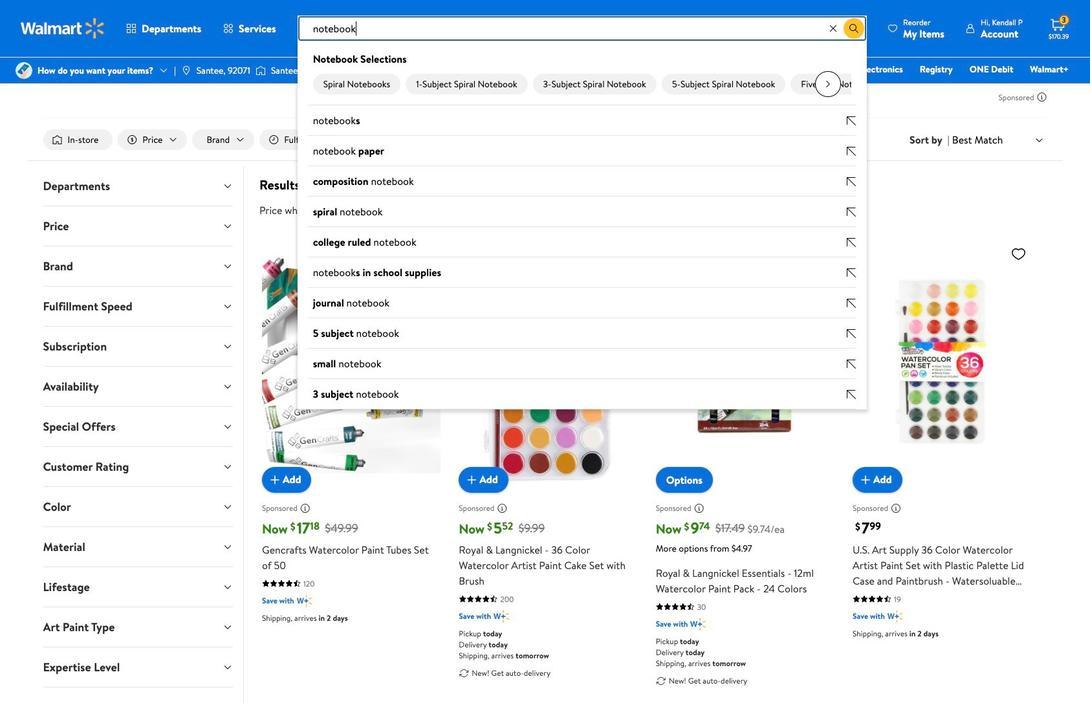Task type: locate. For each thing, give the bounding box(es) containing it.
group inside walmart site-wide search field
[[298, 106, 868, 410]]

ad disclaimer and feedback image
[[1037, 92, 1048, 102], [300, 503, 311, 514], [497, 503, 508, 514], [694, 503, 705, 514], [892, 503, 902, 514]]

 image
[[16, 62, 32, 79], [181, 65, 192, 76]]

update query to small notebook image
[[847, 359, 857, 370]]

clear search field text image
[[829, 23, 839, 33]]

royal & langnickel - 36 color watercolor artist paint cake set with brush image
[[459, 241, 638, 483]]

3 tab from the top
[[33, 247, 243, 286]]

walmart plus image
[[297, 595, 312, 608], [494, 610, 509, 623], [888, 610, 903, 623], [691, 618, 706, 631]]

Walmart Site-Wide search field
[[298, 16, 897, 410]]

group
[[298, 106, 868, 410]]

 image
[[256, 64, 266, 77]]

9 tab from the top
[[33, 488, 243, 527]]

add to cart image
[[267, 472, 283, 488], [859, 472, 874, 488]]

13 tab from the top
[[33, 648, 243, 688]]

update query to notebook paper image
[[847, 146, 857, 157]]

add to favorites list, gencrafts watercolor paint tubes set of 50 image
[[420, 246, 436, 262]]

list box
[[298, 41, 897, 410]]

tab
[[33, 166, 243, 206], [33, 207, 243, 246], [33, 247, 243, 286], [33, 287, 243, 326], [33, 327, 243, 367], [33, 367, 243, 407], [33, 407, 243, 447], [33, 447, 243, 487], [33, 488, 243, 527], [33, 528, 243, 567], [33, 568, 243, 607], [33, 608, 243, 647], [33, 648, 243, 688]]

update query to composition notebook image
[[847, 177, 857, 187]]

0 horizontal spatial add to cart image
[[267, 472, 283, 488]]

walmart image
[[21, 18, 105, 39]]

2 tab from the top
[[33, 207, 243, 246]]

7 tab from the top
[[33, 407, 243, 447]]

1 horizontal spatial add to cart image
[[859, 472, 874, 488]]

ad disclaimer and feedback image for royal & langnickel essentials - 12ml watercolor paint pack - 24 colors image
[[694, 503, 705, 514]]

walmart plus image for gencrafts watercolor paint tubes set of 50 image add to cart image
[[297, 595, 312, 608]]

10 tab from the top
[[33, 528, 243, 567]]

2 add to cart image from the left
[[859, 472, 874, 488]]

8 tab from the top
[[33, 447, 243, 487]]

update query to notebooks image
[[847, 116, 857, 126]]

walmart plus image for add to cart image associated with u.s. art supply 36 color watercolor artist paint set with plastic palette lid case and paintbrush - watersoluable cakes image
[[888, 610, 903, 623]]

1 horizontal spatial  image
[[181, 65, 192, 76]]

1 add to cart image from the left
[[267, 472, 283, 488]]

ad disclaimer and feedback image for u.s. art supply 36 color watercolor artist paint set with plastic palette lid case and paintbrush - watersoluable cakes image
[[892, 503, 902, 514]]

update query to 3 subject notebook image
[[847, 390, 857, 400]]



Task type: vqa. For each thing, say whether or not it's contained in the screenshot.
WALMART HOMEPAGE 'icon'
no



Task type: describe. For each thing, give the bounding box(es) containing it.
update query to college ruled notebook image
[[847, 237, 857, 248]]

5 tab from the top
[[33, 327, 243, 367]]

add to cart image
[[464, 472, 480, 488]]

4 tab from the top
[[33, 287, 243, 326]]

walmart plus image for add to cart icon on the left of page
[[494, 610, 509, 623]]

12 tab from the top
[[33, 608, 243, 647]]

add to favorites list, royal & langnickel - 36 color watercolor artist paint cake set with brush image
[[617, 246, 633, 262]]

6 tab from the top
[[33, 367, 243, 407]]

gencrafts watercolor paint tubes set of 50 image
[[262, 241, 441, 483]]

add to favorites list, royal & langnickel essentials - 12ml watercolor paint pack - 24 colors image
[[814, 246, 830, 262]]

1 tab from the top
[[33, 166, 243, 206]]

ad disclaimer and feedback image for gencrafts watercolor paint tubes set of 50 image
[[300, 503, 311, 514]]

add to cart image for gencrafts watercolor paint tubes set of 50 image
[[267, 472, 283, 488]]

sort by best match image
[[1035, 135, 1045, 145]]

update query to journal notebook image
[[847, 298, 857, 309]]

sort and filter section element
[[28, 119, 1063, 161]]

add to cart image for u.s. art supply 36 color watercolor artist paint set with plastic palette lid case and paintbrush - watersoluable cakes image
[[859, 472, 874, 488]]

update query to notebooks in school supplies image
[[847, 268, 857, 278]]

search icon image
[[849, 23, 860, 34]]

next slide for horizontal chip scroller list image
[[816, 71, 842, 97]]

Search search field
[[298, 16, 868, 41]]

ad disclaimer and feedback image for the royal & langnickel - 36 color watercolor artist paint cake set with brush "image"
[[497, 503, 508, 514]]

0 horizontal spatial  image
[[16, 62, 32, 79]]

update query to 5 subject notebook image
[[847, 329, 857, 339]]

royal & langnickel essentials - 12ml watercolor paint pack - 24 colors image
[[656, 241, 835, 483]]

update query to spiral notebook image
[[847, 207, 857, 217]]

u.s. art supply 36 color watercolor artist paint set with plastic palette lid case and paintbrush - watersoluable cakes image
[[853, 241, 1032, 483]]

11 tab from the top
[[33, 568, 243, 607]]

add to favorites list, u.s. art supply 36 color watercolor artist paint set with plastic palette lid case and paintbrush - watersoluable cakes image
[[1012, 246, 1027, 262]]



